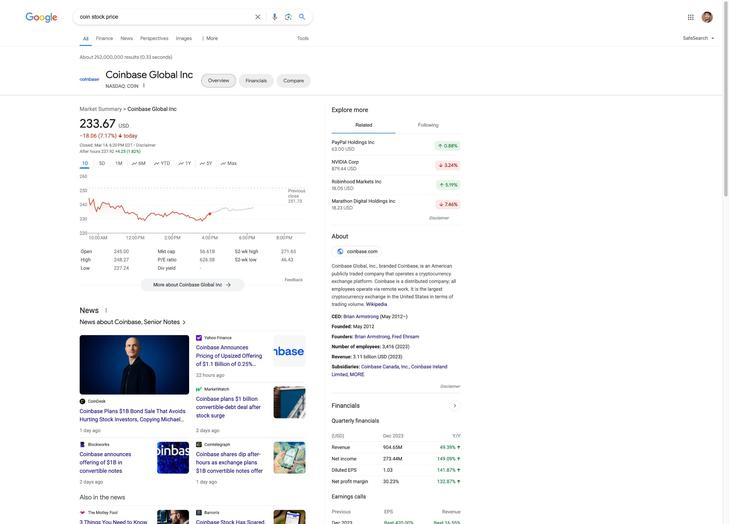 Task type: locate. For each thing, give the bounding box(es) containing it.
up by 49.39% element
[[440, 445, 461, 451]]

tab panel
[[332, 136, 461, 215]]

more options image
[[141, 83, 147, 88]]

5 years element
[[200, 160, 212, 168]]

None search field
[[0, 9, 312, 25]]

group
[[80, 158, 305, 171]]

section
[[325, 104, 461, 525]]

more options image
[[140, 82, 147, 89]]

heading
[[106, 69, 193, 81], [332, 106, 461, 114], [332, 232, 461, 241], [196, 344, 267, 369], [196, 395, 267, 420], [80, 408, 189, 424], [80, 451, 150, 476], [196, 451, 267, 476], [80, 494, 300, 502], [80, 519, 150, 525], [196, 519, 267, 525]]

navigation
[[0, 30, 723, 50]]

year to date element
[[154, 160, 170, 168]]

up by 141.87% element
[[437, 468, 461, 473]]

search by voice image
[[271, 13, 279, 21]]

1 year element
[[178, 160, 191, 168]]

tab list
[[80, 69, 461, 90]]

search by image image
[[284, 13, 293, 21]]



Task type: describe. For each thing, give the bounding box(es) containing it.
thumbnail image for coinbase global inc image
[[80, 77, 99, 81]]

google image
[[26, 12, 57, 23]]

6 months element
[[132, 160, 145, 168]]

Search text field
[[80, 13, 250, 22]]

up by 149.09% element
[[437, 456, 461, 462]]

down by 7.17% element
[[98, 133, 122, 139]]

up by 132.87% element
[[437, 479, 461, 485]]



Task type: vqa. For each thing, say whether or not it's contained in the screenshot.
36%
no



